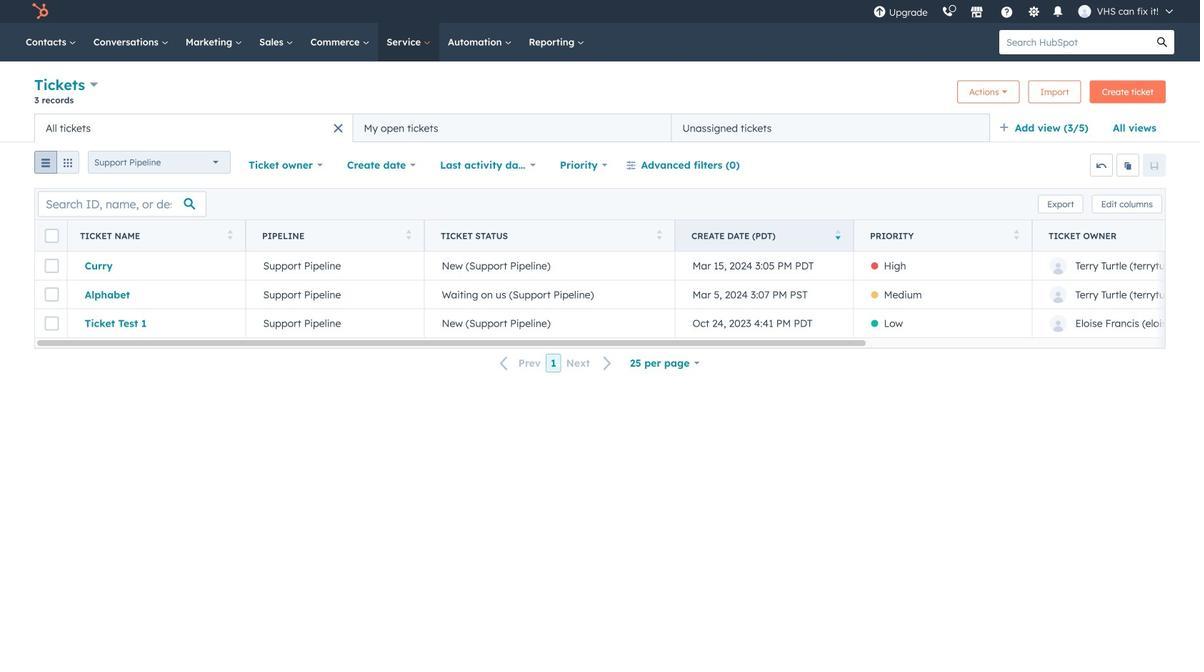 Task type: vqa. For each thing, say whether or not it's contained in the screenshot.
first + from the top
no



Task type: locate. For each thing, give the bounding box(es) containing it.
0 horizontal spatial press to sort. image
[[406, 230, 412, 240]]

2 press to sort. image from the left
[[657, 230, 663, 240]]

descending sort. press to sort ascending. element
[[836, 230, 841, 242]]

1 press to sort. image from the left
[[406, 230, 412, 240]]

banner
[[34, 74, 1167, 114]]

group
[[34, 151, 79, 179]]

1 horizontal spatial press to sort. image
[[657, 230, 663, 240]]

2 press to sort. element from the left
[[406, 230, 412, 242]]

menu
[[867, 0, 1184, 23]]

press to sort. image
[[228, 230, 233, 240], [1015, 230, 1020, 240]]

3 press to sort. element from the left
[[657, 230, 663, 242]]

press to sort. image
[[406, 230, 412, 240], [657, 230, 663, 240]]

marketplaces image
[[971, 6, 984, 19]]

press to sort. element
[[228, 230, 233, 242], [406, 230, 412, 242], [657, 230, 663, 242], [1015, 230, 1020, 242]]

1 horizontal spatial press to sort. image
[[1015, 230, 1020, 240]]

descending sort. press to sort ascending. image
[[836, 230, 841, 240]]

press to sort. image for 3rd the press to sort. element from the left
[[657, 230, 663, 240]]

2 press to sort. image from the left
[[1015, 230, 1020, 240]]

0 horizontal spatial press to sort. image
[[228, 230, 233, 240]]

1 press to sort. element from the left
[[228, 230, 233, 242]]

press to sort. image for second the press to sort. element from the left
[[406, 230, 412, 240]]



Task type: describe. For each thing, give the bounding box(es) containing it.
1 press to sort. image from the left
[[228, 230, 233, 240]]

pagination navigation
[[492, 354, 621, 373]]

Search ID, name, or description search field
[[38, 191, 207, 217]]

terry turtle image
[[1079, 5, 1092, 18]]

Search HubSpot search field
[[1000, 30, 1151, 54]]

4 press to sort. element from the left
[[1015, 230, 1020, 242]]



